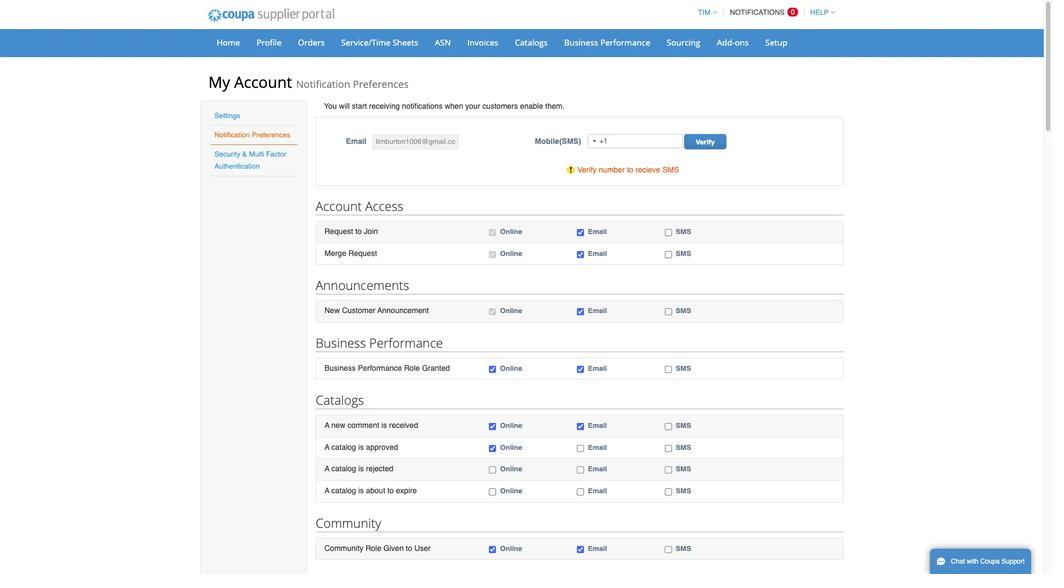 Task type: vqa. For each thing, say whether or not it's contained in the screenshot.
COMMUNITY ROLE GIVEN TO USER
yes



Task type: describe. For each thing, give the bounding box(es) containing it.
security & multi factor authentication link
[[214, 150, 286, 170]]

notification inside my account notification preferences
[[296, 78, 350, 91]]

support
[[1002, 558, 1025, 566]]

notification preferences
[[214, 131, 290, 139]]

sms for new customer announcement
[[676, 307, 691, 315]]

a new comment is received
[[324, 421, 418, 430]]

receiving
[[369, 102, 400, 111]]

your
[[465, 102, 480, 111]]

verify for verify number to recieve sms
[[577, 166, 597, 174]]

new customer announcement
[[324, 306, 429, 315]]

a for a catalog is approved
[[324, 443, 329, 452]]

0 vertical spatial business performance
[[564, 37, 650, 48]]

tim
[[698, 8, 710, 16]]

my account notification preferences
[[208, 71, 409, 92]]

performance inside business performance link
[[600, 37, 650, 48]]

catalog for a catalog is rejected
[[331, 465, 356, 474]]

request to join
[[324, 227, 378, 236]]

1 vertical spatial request
[[348, 249, 377, 258]]

comment
[[348, 421, 379, 430]]

0
[[791, 8, 795, 16]]

1 vertical spatial performance
[[369, 334, 443, 352]]

chat with coupa support
[[951, 558, 1025, 566]]

sms for request to join
[[676, 228, 691, 236]]

a catalog is approved
[[324, 443, 398, 452]]

asn
[[435, 37, 451, 48]]

my
[[208, 71, 230, 92]]

sms for a catalog is approved
[[676, 444, 691, 452]]

security
[[214, 150, 240, 158]]

to left recieve
[[627, 166, 633, 174]]

online for a catalog is rejected
[[500, 465, 522, 474]]

catalogs link
[[508, 34, 555, 51]]

setup link
[[758, 34, 795, 51]]

invoices link
[[460, 34, 506, 51]]

online for merge request
[[500, 249, 522, 258]]

settings
[[214, 112, 240, 120]]

email for a catalog is approved
[[588, 444, 607, 452]]

coupa
[[980, 558, 1000, 566]]

to left user on the bottom of the page
[[406, 544, 412, 553]]

Telephone country code field
[[588, 135, 599, 148]]

0 horizontal spatial catalogs
[[316, 392, 364, 409]]

community for community
[[316, 514, 381, 532]]

add-
[[717, 37, 735, 48]]

email for a new comment is received
[[588, 422, 607, 430]]

customer
[[342, 306, 375, 315]]

a catalog is rejected
[[324, 465, 393, 474]]

to right about
[[387, 487, 394, 495]]

them.
[[545, 102, 565, 111]]

enable
[[520, 102, 543, 111]]

0 vertical spatial business
[[564, 37, 598, 48]]

sms for merge request
[[676, 249, 691, 258]]

mobile(sms)
[[535, 137, 581, 146]]

home
[[217, 37, 240, 48]]

1 horizontal spatial catalogs
[[515, 37, 548, 48]]

telephone country code image
[[593, 140, 596, 142]]

customers
[[482, 102, 518, 111]]

recieve
[[635, 166, 660, 174]]

online for request to join
[[500, 228, 522, 236]]

community for community role given to user
[[324, 544, 363, 553]]

email for a catalog is about to expire
[[588, 487, 607, 495]]

online for business performance role granted
[[500, 364, 522, 373]]

sms for a catalog is rejected
[[676, 465, 691, 474]]

orders link
[[291, 34, 332, 51]]

online for a catalog is approved
[[500, 444, 522, 452]]

notifications
[[730, 8, 785, 16]]

received
[[389, 421, 418, 430]]

service/time
[[341, 37, 391, 48]]

sms for a catalog is about to expire
[[676, 487, 691, 495]]

home link
[[210, 34, 247, 51]]

notification preferences link
[[214, 131, 290, 139]]

0 horizontal spatial business performance
[[316, 334, 443, 352]]

service/time sheets link
[[334, 34, 426, 51]]

0 vertical spatial role
[[404, 364, 420, 373]]

service/time sheets
[[341, 37, 418, 48]]

0 horizontal spatial role
[[366, 544, 381, 553]]

you
[[324, 102, 337, 111]]

access
[[365, 197, 403, 215]]

online for community role given to user
[[500, 545, 522, 553]]

tim link
[[693, 8, 717, 16]]

authentication
[[214, 162, 260, 170]]

is for rejected
[[358, 465, 364, 474]]

approved
[[366, 443, 398, 452]]

when
[[445, 102, 463, 111]]

1 vertical spatial business
[[316, 334, 366, 352]]

0 vertical spatial request
[[324, 227, 353, 236]]

you will start receiving notifications when your customers enable them.
[[324, 102, 565, 111]]

a for a catalog is rejected
[[324, 465, 329, 474]]

is for approved
[[358, 443, 364, 452]]

catalog for a catalog is about to expire
[[331, 487, 356, 495]]

email for a catalog is rejected
[[588, 465, 607, 474]]

1 vertical spatial account
[[316, 197, 362, 215]]



Task type: locate. For each thing, give the bounding box(es) containing it.
catalogs right invoices
[[515, 37, 548, 48]]

factor
[[266, 150, 286, 158]]

preferences
[[353, 78, 409, 91], [252, 131, 290, 139]]

expire
[[396, 487, 417, 495]]

1 catalog from the top
[[331, 443, 356, 452]]

verify button
[[684, 134, 727, 150]]

catalog
[[331, 443, 356, 452], [331, 465, 356, 474], [331, 487, 356, 495]]

is left received
[[381, 421, 387, 430]]

a catalog is about to expire
[[324, 487, 417, 495]]

community left given
[[324, 544, 363, 553]]

0 vertical spatial account
[[234, 71, 292, 92]]

sms for community role given to user
[[676, 545, 691, 553]]

profile
[[257, 37, 281, 48]]

start
[[352, 102, 367, 111]]

online for a new comment is received
[[500, 422, 522, 430]]

1 vertical spatial business performance
[[316, 334, 443, 352]]

0 horizontal spatial notification
[[214, 131, 250, 139]]

navigation
[[693, 2, 835, 23]]

0 horizontal spatial preferences
[[252, 131, 290, 139]]

performance
[[600, 37, 650, 48], [369, 334, 443, 352], [358, 364, 402, 373]]

add-ons
[[717, 37, 749, 48]]

1 vertical spatial catalog
[[331, 465, 356, 474]]

3 a from the top
[[324, 465, 329, 474]]

0 vertical spatial community
[[316, 514, 381, 532]]

None checkbox
[[489, 229, 496, 236], [577, 229, 584, 236], [665, 229, 672, 236], [489, 309, 496, 316], [577, 309, 584, 316], [489, 366, 496, 373], [665, 424, 672, 431], [577, 445, 584, 453], [665, 445, 672, 453], [489, 467, 496, 474], [577, 467, 584, 474], [665, 489, 672, 496], [489, 229, 496, 236], [577, 229, 584, 236], [665, 229, 672, 236], [489, 309, 496, 316], [577, 309, 584, 316], [489, 366, 496, 373], [665, 424, 672, 431], [577, 445, 584, 453], [665, 445, 672, 453], [489, 467, 496, 474], [577, 467, 584, 474], [665, 489, 672, 496]]

to left 'join'
[[355, 227, 362, 236]]

email for new customer announcement
[[588, 307, 607, 315]]

email for community role given to user
[[588, 545, 607, 553]]

notification
[[296, 78, 350, 91], [214, 131, 250, 139]]

4 online from the top
[[500, 364, 522, 373]]

account access
[[316, 197, 403, 215]]

sms for business performance role granted
[[676, 364, 691, 373]]

1 vertical spatial preferences
[[252, 131, 290, 139]]

2 online from the top
[[500, 249, 522, 258]]

will
[[339, 102, 350, 111]]

chat with coupa support button
[[930, 549, 1031, 575]]

2 vertical spatial business
[[324, 364, 356, 373]]

announcement
[[377, 306, 429, 315]]

is left rejected
[[358, 465, 364, 474]]

sourcing link
[[660, 34, 708, 51]]

join
[[364, 227, 378, 236]]

email for request to join
[[588, 228, 607, 236]]

request
[[324, 227, 353, 236], [348, 249, 377, 258]]

0 vertical spatial verify
[[696, 138, 715, 146]]

1 vertical spatial verify
[[577, 166, 597, 174]]

verify for verify
[[696, 138, 715, 146]]

merge
[[324, 249, 346, 258]]

0 vertical spatial preferences
[[353, 78, 409, 91]]

request down 'join'
[[348, 249, 377, 258]]

1 horizontal spatial account
[[316, 197, 362, 215]]

6 online from the top
[[500, 444, 522, 452]]

navigation containing notifications 0
[[693, 2, 835, 23]]

7 online from the top
[[500, 465, 522, 474]]

sms for a new comment is received
[[676, 422, 691, 430]]

merge request
[[324, 249, 377, 258]]

community role given to user
[[324, 544, 431, 553]]

catalogs up new
[[316, 392, 364, 409]]

&
[[242, 150, 247, 158]]

online
[[500, 228, 522, 236], [500, 249, 522, 258], [500, 307, 522, 315], [500, 364, 522, 373], [500, 422, 522, 430], [500, 444, 522, 452], [500, 465, 522, 474], [500, 487, 522, 495], [500, 545, 522, 553]]

1 vertical spatial community
[[324, 544, 363, 553]]

email for business performance role granted
[[588, 364, 607, 373]]

None checkbox
[[489, 251, 496, 258], [577, 251, 584, 258], [665, 251, 672, 258], [665, 309, 672, 316], [577, 366, 584, 373], [665, 366, 672, 373], [489, 424, 496, 431], [577, 424, 584, 431], [489, 445, 496, 453], [665, 467, 672, 474], [489, 489, 496, 496], [577, 489, 584, 496], [489, 546, 496, 554], [577, 546, 584, 554], [665, 546, 672, 554], [489, 251, 496, 258], [577, 251, 584, 258], [665, 251, 672, 258], [665, 309, 672, 316], [577, 366, 584, 373], [665, 366, 672, 373], [489, 424, 496, 431], [577, 424, 584, 431], [489, 445, 496, 453], [665, 467, 672, 474], [489, 489, 496, 496], [577, 489, 584, 496], [489, 546, 496, 554], [577, 546, 584, 554], [665, 546, 672, 554]]

community up the community role given to user
[[316, 514, 381, 532]]

setup
[[765, 37, 788, 48]]

new
[[331, 421, 345, 430]]

0 vertical spatial catalog
[[331, 443, 356, 452]]

help link
[[805, 8, 835, 16]]

1 vertical spatial notification
[[214, 131, 250, 139]]

1 vertical spatial role
[[366, 544, 381, 553]]

granted
[[422, 364, 450, 373]]

chat
[[951, 558, 965, 566]]

2 a from the top
[[324, 443, 329, 452]]

request up merge
[[324, 227, 353, 236]]

settings link
[[214, 112, 240, 120]]

security & multi factor authentication
[[214, 150, 286, 170]]

notifications 0
[[730, 8, 795, 16]]

catalog for a catalog is approved
[[331, 443, 356, 452]]

online for new customer announcement
[[500, 307, 522, 315]]

3 online from the top
[[500, 307, 522, 315]]

1 online from the top
[[500, 228, 522, 236]]

about
[[366, 487, 385, 495]]

catalog down a catalog is rejected
[[331, 487, 356, 495]]

verify inside button
[[696, 138, 715, 146]]

invoices
[[467, 37, 498, 48]]

catalogs
[[515, 37, 548, 48], [316, 392, 364, 409]]

coupa supplier portal image
[[200, 2, 342, 29]]

email
[[346, 137, 367, 146], [588, 228, 607, 236], [588, 249, 607, 258], [588, 307, 607, 315], [588, 364, 607, 373], [588, 422, 607, 430], [588, 444, 607, 452], [588, 465, 607, 474], [588, 487, 607, 495], [588, 545, 607, 553]]

sms
[[662, 166, 679, 174], [676, 228, 691, 236], [676, 249, 691, 258], [676, 307, 691, 315], [676, 364, 691, 373], [676, 422, 691, 430], [676, 444, 691, 452], [676, 465, 691, 474], [676, 487, 691, 495], [676, 545, 691, 553]]

1 horizontal spatial role
[[404, 364, 420, 373]]

0 vertical spatial notification
[[296, 78, 350, 91]]

community
[[316, 514, 381, 532], [324, 544, 363, 553]]

0 horizontal spatial verify
[[577, 166, 597, 174]]

notification up you
[[296, 78, 350, 91]]

0 vertical spatial performance
[[600, 37, 650, 48]]

verify number to recieve sms
[[577, 166, 679, 174]]

business performance
[[564, 37, 650, 48], [316, 334, 443, 352]]

a down a catalog is rejected
[[324, 487, 329, 495]]

5 online from the top
[[500, 422, 522, 430]]

add-ons link
[[710, 34, 756, 51]]

multi
[[249, 150, 264, 158]]

1 vertical spatial catalogs
[[316, 392, 364, 409]]

a up a catalog is rejected
[[324, 443, 329, 452]]

notifications
[[402, 102, 443, 111]]

is for about
[[358, 487, 364, 495]]

1 a from the top
[[324, 421, 329, 430]]

1 horizontal spatial notification
[[296, 78, 350, 91]]

ons
[[735, 37, 749, 48]]

account up request to join
[[316, 197, 362, 215]]

1 horizontal spatial preferences
[[353, 78, 409, 91]]

0 vertical spatial catalogs
[[515, 37, 548, 48]]

given
[[384, 544, 404, 553]]

sourcing
[[667, 37, 700, 48]]

catalog down new
[[331, 443, 356, 452]]

user
[[414, 544, 431, 553]]

2 vertical spatial performance
[[358, 364, 402, 373]]

rejected
[[366, 465, 393, 474]]

is left about
[[358, 487, 364, 495]]

with
[[967, 558, 979, 566]]

role
[[404, 364, 420, 373], [366, 544, 381, 553]]

announcements
[[316, 277, 409, 294]]

4 a from the top
[[324, 487, 329, 495]]

role left given
[[366, 544, 381, 553]]

email for merge request
[[588, 249, 607, 258]]

notification down settings link
[[214, 131, 250, 139]]

help
[[810, 8, 829, 16]]

1 horizontal spatial verify
[[696, 138, 715, 146]]

a for a new comment is received
[[324, 421, 329, 430]]

0 horizontal spatial account
[[234, 71, 292, 92]]

is left "approved"
[[358, 443, 364, 452]]

9 online from the top
[[500, 545, 522, 553]]

3 catalog from the top
[[331, 487, 356, 495]]

profile link
[[249, 34, 289, 51]]

new
[[324, 306, 340, 315]]

2 catalog from the top
[[331, 465, 356, 474]]

business
[[564, 37, 598, 48], [316, 334, 366, 352], [324, 364, 356, 373]]

a
[[324, 421, 329, 430], [324, 443, 329, 452], [324, 465, 329, 474], [324, 487, 329, 495]]

preferences inside my account notification preferences
[[353, 78, 409, 91]]

preferences up receiving
[[353, 78, 409, 91]]

catalog down a catalog is approved
[[331, 465, 356, 474]]

orders
[[298, 37, 325, 48]]

verify
[[696, 138, 715, 146], [577, 166, 597, 174]]

number
[[599, 166, 625, 174]]

a down a catalog is approved
[[324, 465, 329, 474]]

a for a catalog is about to expire
[[324, 487, 329, 495]]

asn link
[[428, 34, 458, 51]]

business performance link
[[557, 34, 658, 51]]

2 vertical spatial catalog
[[331, 487, 356, 495]]

None text field
[[373, 134, 459, 150]]

sheets
[[393, 37, 418, 48]]

is
[[381, 421, 387, 430], [358, 443, 364, 452], [358, 465, 364, 474], [358, 487, 364, 495]]

role left granted
[[404, 364, 420, 373]]

+1 201-555-0123 text field
[[588, 134, 683, 148]]

1 horizontal spatial business performance
[[564, 37, 650, 48]]

business performance role granted
[[324, 364, 450, 373]]

preferences up factor
[[252, 131, 290, 139]]

8 online from the top
[[500, 487, 522, 495]]

a left new
[[324, 421, 329, 430]]

account down profile link
[[234, 71, 292, 92]]

online for a catalog is about to expire
[[500, 487, 522, 495]]



